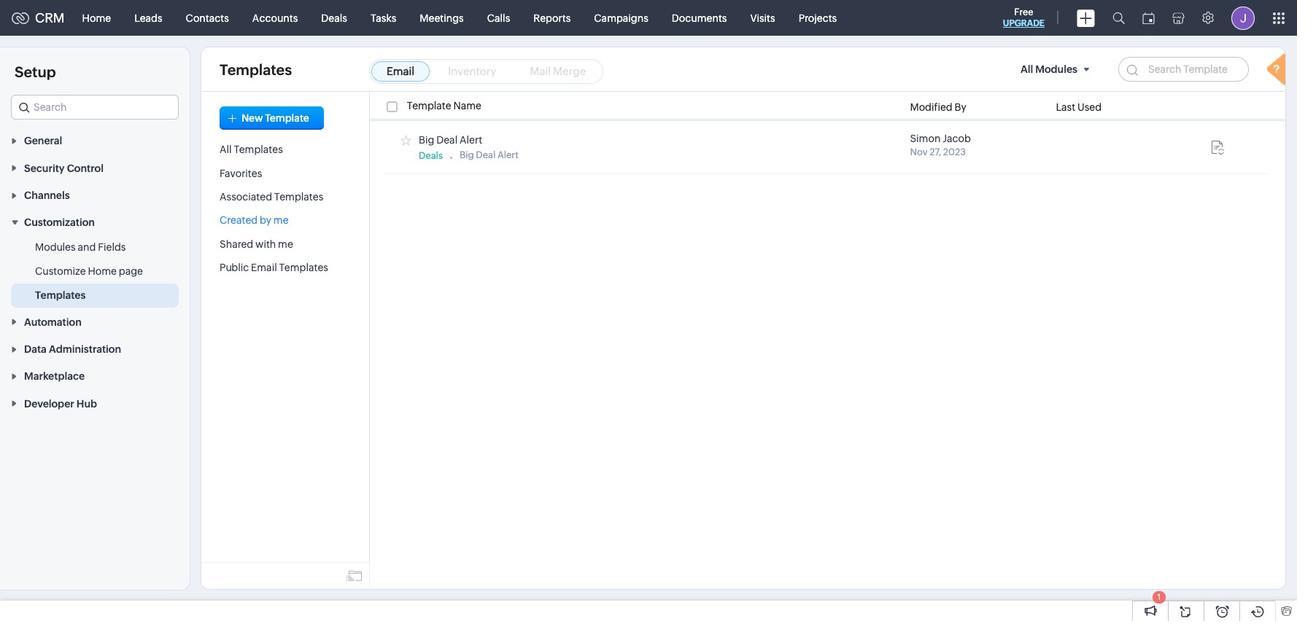 Task type: vqa. For each thing, say whether or not it's contained in the screenshot.
'Associated'
yes



Task type: locate. For each thing, give the bounding box(es) containing it.
template left name
[[407, 100, 451, 112]]

all up favorites
[[220, 144, 232, 156]]

email up template name
[[387, 65, 415, 77]]

0 vertical spatial deals
[[321, 12, 347, 24]]

me
[[274, 215, 289, 227], [278, 238, 293, 250]]

0 vertical spatial me
[[274, 215, 289, 227]]

templates up favorites
[[234, 144, 283, 156]]

1 horizontal spatial template
[[407, 100, 451, 112]]

reports link
[[522, 0, 583, 35]]

deals down big deal alert link at left top
[[419, 150, 443, 161]]

0 vertical spatial all
[[1021, 63, 1034, 75]]

by
[[260, 215, 271, 227]]

big
[[419, 134, 435, 146], [460, 149, 474, 160]]

all down "upgrade"
[[1021, 63, 1034, 75]]

1 horizontal spatial modules
[[1036, 63, 1078, 75]]

0 horizontal spatial deal
[[437, 134, 458, 146]]

last used
[[1056, 102, 1102, 113]]

template right new
[[265, 112, 309, 124]]

0 horizontal spatial email
[[251, 262, 277, 274]]

modules and fields link
[[35, 240, 126, 255]]

customize home page
[[35, 266, 143, 278]]

Search text field
[[12, 96, 178, 119]]

deal down template name
[[437, 134, 458, 146]]

big down template name
[[419, 134, 435, 146]]

modified by
[[910, 102, 967, 113]]

all templates link
[[220, 144, 283, 156]]

1 horizontal spatial all
[[1021, 63, 1034, 75]]

documents
[[672, 12, 727, 24]]

big deal alert
[[419, 134, 482, 146], [460, 149, 519, 160]]

0 horizontal spatial alert
[[460, 134, 482, 146]]

templates
[[220, 61, 292, 78], [234, 144, 283, 156], [274, 191, 324, 203], [279, 262, 328, 274], [35, 290, 86, 302]]

channels
[[24, 190, 70, 201]]

None field
[[11, 95, 179, 120]]

projects
[[799, 12, 837, 24]]

data
[[24, 344, 47, 355]]

contacts link
[[174, 0, 241, 35]]

profile image
[[1232, 6, 1255, 30]]

template name
[[407, 100, 482, 112]]

0 horizontal spatial big
[[419, 134, 435, 146]]

1 horizontal spatial email
[[387, 65, 415, 77]]

alert
[[460, 134, 482, 146], [498, 149, 519, 160]]

public email templates link
[[220, 262, 328, 274]]

customization region
[[0, 236, 190, 308]]

1 horizontal spatial deals
[[419, 150, 443, 161]]

customization
[[24, 217, 95, 229]]

all inside all modules field
[[1021, 63, 1034, 75]]

me right with
[[278, 238, 293, 250]]

deal down big deal alert link at left top
[[476, 149, 496, 160]]

shared with me
[[220, 238, 293, 250]]

page
[[119, 266, 143, 278]]

0 vertical spatial alert
[[460, 134, 482, 146]]

0 vertical spatial email
[[387, 65, 415, 77]]

0 horizontal spatial modules
[[35, 242, 76, 254]]

0 horizontal spatial template
[[265, 112, 309, 124]]

modules up the "customize"
[[35, 242, 76, 254]]

created by me
[[220, 215, 289, 227]]

deals left tasks 'link'
[[321, 12, 347, 24]]

templates down the shared with me link
[[279, 262, 328, 274]]

1 vertical spatial modules
[[35, 242, 76, 254]]

logo image
[[12, 12, 29, 24]]

1 vertical spatial me
[[278, 238, 293, 250]]

1 horizontal spatial big
[[460, 149, 474, 160]]

0 vertical spatial modules
[[1036, 63, 1078, 75]]

developer hub
[[24, 398, 97, 410]]

visits link
[[739, 0, 787, 35]]

1 vertical spatial all
[[220, 144, 232, 156]]

created by me link
[[220, 215, 289, 227]]

Search Template text field
[[1119, 57, 1249, 82]]

All Modules field
[[1015, 57, 1101, 82]]

home right the crm
[[82, 12, 111, 24]]

me right by
[[274, 215, 289, 227]]

shared
[[220, 238, 253, 250]]

email down with
[[251, 262, 277, 274]]

modules and fields
[[35, 242, 126, 254]]

profile element
[[1223, 0, 1264, 35]]

deal
[[437, 134, 458, 146], [476, 149, 496, 160]]

me for created by me
[[274, 215, 289, 227]]

1 horizontal spatial alert
[[498, 149, 519, 160]]

associated templates
[[220, 191, 324, 203]]

campaigns link
[[583, 0, 660, 35]]

email
[[387, 65, 415, 77], [251, 262, 277, 274]]

developer
[[24, 398, 74, 410]]

developer hub button
[[0, 390, 190, 417]]

search element
[[1104, 0, 1134, 36]]

email link
[[371, 61, 430, 82]]

public email templates
[[220, 262, 328, 274]]

tasks
[[371, 12, 397, 24]]

free upgrade
[[1003, 7, 1045, 28]]

data administration button
[[0, 336, 190, 363]]

0 horizontal spatial all
[[220, 144, 232, 156]]

big deal alert down big deal alert link at left top
[[460, 149, 519, 160]]

templates link
[[35, 289, 86, 303]]

all for all templates
[[220, 144, 232, 156]]

0 vertical spatial big
[[419, 134, 435, 146]]

modules inside field
[[1036, 63, 1078, 75]]

1 vertical spatial home
[[88, 266, 117, 278]]

templates inside customization region
[[35, 290, 86, 302]]

contacts
[[186, 12, 229, 24]]

favorites link
[[220, 168, 262, 179]]

modules
[[1036, 63, 1078, 75], [35, 242, 76, 254]]

1 vertical spatial template
[[265, 112, 309, 124]]

modified
[[910, 102, 953, 113]]

0 vertical spatial template
[[407, 100, 451, 112]]

1 vertical spatial email
[[251, 262, 277, 274]]

search image
[[1113, 12, 1125, 24]]

big down big deal alert link at left top
[[460, 149, 474, 160]]

big deal alert down template name
[[419, 134, 482, 146]]

1 horizontal spatial deal
[[476, 149, 496, 160]]

1 vertical spatial big deal alert
[[460, 149, 519, 160]]

all
[[1021, 63, 1034, 75], [220, 144, 232, 156]]

modules up last
[[1036, 63, 1078, 75]]

favorites
[[220, 168, 262, 179]]

new template button
[[220, 107, 324, 130]]

1 vertical spatial deal
[[476, 149, 496, 160]]

templates down the "customize"
[[35, 290, 86, 302]]

home
[[82, 12, 111, 24], [88, 266, 117, 278]]

home down fields
[[88, 266, 117, 278]]

modules inside "link"
[[35, 242, 76, 254]]

calls link
[[476, 0, 522, 35]]

projects link
[[787, 0, 849, 35]]

simon jacob nov 27, 2023
[[910, 133, 971, 158]]

by
[[955, 102, 967, 113]]

data administration
[[24, 344, 121, 355]]

calls
[[487, 12, 510, 24]]

accounts
[[252, 12, 298, 24]]

0 vertical spatial home
[[82, 12, 111, 24]]

deals
[[321, 12, 347, 24], [419, 150, 443, 161]]

new template
[[242, 112, 309, 124]]



Task type: describe. For each thing, give the bounding box(es) containing it.
1 vertical spatial alert
[[498, 149, 519, 160]]

deals link
[[310, 0, 359, 35]]

create menu element
[[1068, 0, 1104, 35]]

meetings
[[420, 12, 464, 24]]

security
[[24, 163, 65, 174]]

all templates
[[220, 144, 283, 156]]

administration
[[49, 344, 121, 355]]

tasks link
[[359, 0, 408, 35]]

hub
[[77, 398, 97, 410]]

1 vertical spatial big
[[460, 149, 474, 160]]

setup
[[15, 63, 56, 80]]

2023
[[944, 147, 966, 158]]

upgrade
[[1003, 18, 1045, 28]]

email inside "email" link
[[387, 65, 415, 77]]

customize home page link
[[35, 264, 143, 279]]

0 vertical spatial deal
[[437, 134, 458, 146]]

security control
[[24, 163, 104, 174]]

0 vertical spatial big deal alert
[[419, 134, 482, 146]]

meetings link
[[408, 0, 476, 35]]

templates up created by me link
[[274, 191, 324, 203]]

and
[[78, 242, 96, 254]]

nov
[[910, 147, 928, 158]]

0 horizontal spatial deals
[[321, 12, 347, 24]]

name
[[454, 100, 482, 112]]

created
[[220, 215, 258, 227]]

customize
[[35, 266, 86, 278]]

new
[[242, 112, 263, 124]]

27,
[[930, 147, 942, 158]]

associated
[[220, 191, 272, 203]]

automation
[[24, 317, 82, 328]]

me for shared with me
[[278, 238, 293, 250]]

crm
[[35, 10, 65, 26]]

with
[[255, 238, 276, 250]]

general
[[24, 135, 62, 147]]

marketplace
[[24, 371, 85, 383]]

control
[[67, 163, 104, 174]]

crm link
[[12, 10, 65, 26]]

home link
[[70, 0, 123, 35]]

used
[[1078, 102, 1102, 113]]

templates up new
[[220, 61, 292, 78]]

campaigns
[[594, 12, 649, 24]]

last
[[1056, 102, 1076, 113]]

simon jacob link
[[910, 133, 971, 145]]

public
[[220, 262, 249, 274]]

free
[[1015, 7, 1034, 18]]

1 vertical spatial deals
[[419, 150, 443, 161]]

all for all modules
[[1021, 63, 1034, 75]]

template inside button
[[265, 112, 309, 124]]

automation button
[[0, 308, 190, 336]]

create menu image
[[1077, 9, 1095, 27]]

security control button
[[0, 154, 190, 181]]

big deal alert link
[[419, 134, 482, 146]]

associated templates link
[[220, 191, 324, 203]]

calendar image
[[1143, 12, 1155, 24]]

fields
[[98, 242, 126, 254]]

1
[[1158, 593, 1161, 602]]

shared with me link
[[220, 238, 293, 250]]

channels button
[[0, 181, 190, 209]]

visits
[[751, 12, 776, 24]]

general button
[[0, 127, 190, 154]]

accounts link
[[241, 0, 310, 35]]

all modules
[[1021, 63, 1078, 75]]

leads link
[[123, 0, 174, 35]]

reports
[[534, 12, 571, 24]]

customization button
[[0, 209, 190, 236]]

leads
[[134, 12, 162, 24]]

jacob
[[943, 133, 971, 145]]

marketplace button
[[0, 363, 190, 390]]

documents link
[[660, 0, 739, 35]]

home inside 'link'
[[88, 266, 117, 278]]

simon
[[910, 133, 941, 145]]



